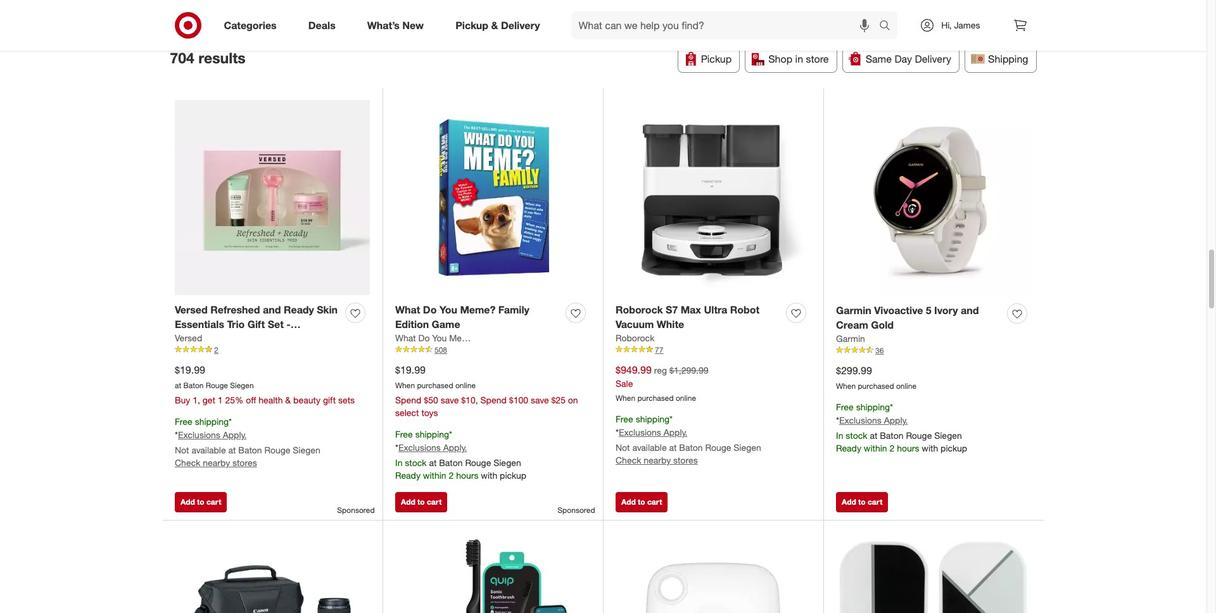 Task type: describe. For each thing, give the bounding box(es) containing it.
0 vertical spatial 2
[[214, 345, 218, 355]]

when for $299.99
[[836, 381, 856, 391]]

ready inside versed refreshed and ready skin essentials trio gift set - 1.3oz/3pc
[[284, 303, 314, 316]]

garmin vivoactive 5 ivory and cream gold
[[836, 304, 979, 331]]

508 link
[[395, 344, 590, 356]]

edition
[[395, 318, 429, 331]]

$299.99
[[836, 364, 872, 377]]

day
[[895, 53, 912, 65]]

check for exclusions apply. button under the get
[[175, 458, 200, 468]]

grouping
[[428, 12, 471, 25]]

rouge for exclusions apply. button underneath the $299.99 when purchased online
[[906, 430, 932, 441]]

delivery for pickup & delivery
[[501, 19, 540, 31]]

what's new
[[367, 19, 424, 31]]

toys
[[422, 408, 438, 418]]

delivery for same day delivery
[[915, 53, 952, 65]]

meme? for what do you meme?
[[449, 332, 479, 343]]

free for exclusions apply. button under toys at the bottom
[[395, 429, 413, 440]]

deals link
[[298, 11, 351, 39]]

* down $19.99 when purchased online spend $50 save $10, spend $100 save $25 on select toys
[[449, 429, 452, 440]]

508
[[435, 345, 447, 355]]

health
[[259, 395, 283, 406]]

refreshed
[[210, 303, 260, 316]]

within for exclusions apply. button under toys at the bottom
[[423, 470, 446, 481]]

type button
[[486, 4, 529, 32]]

free for exclusions apply. button underneath $949.99 reg $1,299.99 sale when purchased online
[[616, 414, 633, 425]]

shop in store button
[[745, 45, 837, 73]]

game
[[432, 318, 460, 331]]

within for exclusions apply. button underneath the $299.99 when purchased online
[[864, 443, 887, 454]]

77
[[655, 345, 663, 355]]

guest
[[595, 12, 622, 25]]

-
[[287, 318, 291, 331]]

apply. for exclusions apply. button underneath the $299.99 when purchased online
[[884, 415, 908, 426]]

categories link
[[213, 11, 292, 39]]

family
[[498, 303, 530, 316]]

cream
[[836, 319, 868, 331]]

siegen for exclusions apply. button under the get
[[293, 445, 320, 456]]

apply. for exclusions apply. button under toys at the bottom
[[443, 442, 467, 453]]

sets
[[338, 395, 355, 406]]

filter
[[197, 12, 220, 25]]

what do you meme? link
[[395, 332, 479, 344]]

store
[[806, 53, 829, 65]]

available for exclusions apply. button underneath $949.99 reg $1,299.99 sale when purchased online
[[632, 442, 667, 453]]

at for exclusions apply. button under toys at the bottom
[[429, 458, 437, 468]]

pickup for pickup & delivery
[[456, 19, 488, 31]]

5
[[926, 304, 932, 317]]

nearby for exclusions apply. button under the get
[[203, 458, 230, 468]]

hours for exclusions apply. button underneath the $299.99 when purchased online
[[897, 443, 919, 454]]

2 link
[[175, 344, 370, 356]]

& inside '$19.99 at baton rouge siegen buy 1, get 1 25% off health & beauty gift sets'
[[285, 395, 291, 406]]

search button
[[874, 11, 904, 42]]

0 horizontal spatial with
[[481, 470, 497, 481]]

shop
[[769, 53, 793, 65]]

department button
[[298, 4, 374, 32]]

check nearby stores button for exclusions apply. button underneath $949.99 reg $1,299.99 sale when purchased online
[[616, 454, 698, 467]]

shipping down the $299.99 when purchased online
[[856, 402, 890, 413]]

$299.99 when purchased online
[[836, 364, 917, 391]]

sponsored for what do you meme? family edition game
[[558, 505, 595, 515]]

reg
[[654, 365, 667, 376]]

check nearby stores button for exclusions apply. button under the get
[[175, 457, 257, 470]]

$19.99 for versed refreshed and ready skin essentials trio gift set - 1.3oz/3pc
[[175, 363, 205, 376]]

do for what do you meme? family edition game
[[423, 303, 437, 316]]

exclusions for exclusions apply. button under toys at the bottom
[[398, 442, 441, 453]]

rouge for exclusions apply. button underneath $949.99 reg $1,299.99 sale when purchased online
[[705, 442, 731, 453]]

77 link
[[616, 344, 811, 356]]

hi, james
[[942, 20, 980, 30]]

essentials
[[175, 318, 224, 331]]

buy
[[175, 395, 190, 406]]

roborock s7 max ultra robot vacuum white
[[616, 303, 760, 331]]

704
[[170, 49, 194, 66]]

add to cart for versed refreshed and ready skin essentials trio gift set - 1.3oz/3pc
[[181, 497, 221, 507]]

1 horizontal spatial &
[[491, 19, 498, 31]]

when for $19.99
[[395, 381, 415, 390]]

versed link
[[175, 332, 202, 344]]

gift
[[248, 318, 265, 331]]

and inside versed refreshed and ready skin essentials trio gift set - 1.3oz/3pc
[[263, 303, 281, 316]]

available for exclusions apply. button under the get
[[192, 445, 226, 456]]

versed for versed refreshed and ready skin essentials trio gift set - 1.3oz/3pc
[[175, 303, 208, 316]]

results
[[198, 49, 246, 66]]

skin
[[317, 303, 338, 316]]

do for what do you meme?
[[418, 332, 430, 343]]

free shipping * * exclusions apply. not available at baton rouge siegen check nearby stores for exclusions apply. button underneath $949.99 reg $1,299.99 sale when purchased online
[[616, 414, 761, 466]]

not for exclusions apply. button under the get
[[175, 445, 189, 456]]

same day delivery button
[[842, 45, 960, 73]]

baton inside '$19.99 at baton rouge siegen buy 1, get 1 25% off health & beauty gift sets'
[[183, 381, 204, 390]]

pickup & delivery link
[[445, 11, 556, 39]]

online for $299.99
[[896, 381, 917, 391]]

vivoactive
[[874, 304, 923, 317]]

to for versed refreshed and ready skin essentials trio gift set - 1.3oz/3pc
[[197, 497, 204, 507]]

$19.99 when purchased online spend $50 save $10, spend $100 save $25 on select toys
[[395, 363, 578, 418]]

brand
[[681, 12, 708, 25]]

garmin vivoactive 5 ivory and cream gold link
[[836, 303, 1002, 332]]

free for exclusions apply. button under the get
[[175, 417, 192, 427]]

2 for exclusions apply. button underneath the $299.99 when purchased online
[[890, 443, 895, 454]]

roborock for roborock s7 max ultra robot vacuum white
[[616, 303, 663, 316]]

at inside '$19.99 at baton rouge siegen buy 1, get 1 25% off health & beauty gift sets'
[[175, 381, 181, 390]]

ivory
[[934, 304, 958, 317]]

white
[[657, 318, 684, 331]]

select
[[395, 408, 419, 418]]

0 vertical spatial stock
[[846, 430, 868, 441]]

0 horizontal spatial stores
[[233, 458, 257, 468]]

garmin link
[[836, 332, 865, 345]]

pickup & delivery
[[456, 19, 540, 31]]

trio
[[227, 318, 245, 331]]

guest rating button
[[584, 4, 665, 32]]

$949.99 reg $1,299.99 sale when purchased online
[[616, 363, 709, 403]]

same
[[866, 53, 892, 65]]

what do you meme? family edition game
[[395, 303, 530, 331]]

set
[[268, 318, 284, 331]]

deals for deals button
[[735, 12, 760, 25]]

product grouping
[[390, 12, 471, 25]]

2 save from the left
[[531, 395, 549, 406]]

pickup button
[[678, 45, 740, 73]]

pickup for pickup
[[701, 53, 732, 65]]

sort button
[[234, 4, 293, 32]]

$10,
[[461, 395, 478, 406]]

search
[[874, 20, 904, 33]]

filter button
[[170, 4, 229, 32]]

brand button
[[670, 4, 719, 32]]

$1,299.99
[[670, 365, 709, 376]]

s7
[[666, 303, 678, 316]]

what do you meme? family edition game link
[[395, 303, 561, 332]]

hours for exclusions apply. button under toys at the bottom
[[456, 470, 479, 481]]

deals for the deals link
[[308, 19, 336, 31]]

cart for cream
[[868, 497, 883, 507]]

free for exclusions apply. button underneath the $299.99 when purchased online
[[836, 402, 854, 413]]

versed refreshed and ready skin essentials trio gift set - 1.3oz/3pc link
[[175, 303, 340, 345]]

free shipping * * exclusions apply. not available at baton rouge siegen check nearby stores for exclusions apply. button under the get
[[175, 417, 320, 468]]

rouge for exclusions apply. button under the get
[[264, 445, 290, 456]]

guest rating
[[595, 12, 654, 25]]

cart for essentials
[[206, 497, 221, 507]]

off
[[246, 395, 256, 406]]

categories
[[224, 19, 277, 31]]

at for exclusions apply. button underneath the $299.99 when purchased online
[[870, 430, 878, 441]]

0 vertical spatial with
[[922, 443, 938, 454]]



Task type: locate. For each thing, give the bounding box(es) containing it.
nearby for exclusions apply. button underneath $949.99 reg $1,299.99 sale when purchased online
[[644, 455, 671, 466]]

3 add to cart button from the left
[[616, 492, 668, 512]]

0 horizontal spatial nearby
[[203, 458, 230, 468]]

2 vertical spatial ready
[[395, 470, 421, 481]]

2 cart from the left
[[427, 497, 442, 507]]

stock
[[846, 430, 868, 441], [405, 458, 427, 468]]

deals
[[735, 12, 760, 25], [308, 19, 336, 31]]

you up game
[[440, 303, 457, 316]]

3 to from the left
[[638, 497, 645, 507]]

price button
[[535, 4, 579, 32]]

&
[[491, 19, 498, 31], [285, 395, 291, 406]]

0 vertical spatial pickup
[[456, 19, 488, 31]]

and right ivory
[[961, 304, 979, 317]]

1 vertical spatial &
[[285, 395, 291, 406]]

1 $19.99 from the left
[[175, 363, 205, 376]]

roborock for roborock
[[616, 332, 655, 343]]

meme? down what do you meme? family edition game
[[449, 332, 479, 343]]

*
[[890, 402, 893, 413], [670, 414, 673, 425], [836, 415, 839, 426], [229, 417, 232, 427], [616, 427, 619, 438], [449, 429, 452, 440], [175, 430, 178, 440], [395, 442, 398, 453]]

nearby
[[644, 455, 671, 466], [203, 458, 230, 468]]

add for garmin vivoactive 5 ivory and cream gold
[[842, 497, 856, 507]]

what up 'edition'
[[395, 303, 420, 316]]

add to cart button for roborock s7 max ultra robot vacuum white
[[616, 492, 668, 512]]

in for exclusions apply. button under toys at the bottom
[[395, 458, 403, 468]]

fpo/apo button
[[776, 4, 842, 32]]

stock down the $299.99 when purchased online
[[846, 430, 868, 441]]

$50
[[424, 395, 438, 406]]

do
[[423, 303, 437, 316], [418, 332, 430, 343]]

do inside what do you meme? family edition game
[[423, 303, 437, 316]]

max
[[681, 303, 701, 316]]

purchased for $19.99
[[417, 381, 453, 390]]

garmin
[[836, 304, 872, 317], [836, 333, 865, 344]]

0 horizontal spatial $19.99
[[175, 363, 205, 376]]

1 horizontal spatial not
[[616, 442, 630, 453]]

spend
[[395, 395, 422, 406], [480, 395, 507, 406]]

2 add from the left
[[401, 497, 415, 507]]

1 roborock from the top
[[616, 303, 663, 316]]

1 horizontal spatial pickup
[[701, 53, 732, 65]]

what down 'edition'
[[395, 332, 416, 343]]

ready for exclusions apply. button underneath the $299.99 when purchased online
[[836, 443, 861, 454]]

cart for edition
[[427, 497, 442, 507]]

0 horizontal spatial check
[[175, 458, 200, 468]]

free shipping * * exclusions apply. in stock at  baton rouge siegen ready within 2 hours with pickup down the $299.99 when purchased online
[[836, 402, 967, 454]]

0 horizontal spatial sponsored
[[337, 505, 375, 515]]

0 vertical spatial hours
[[897, 443, 919, 454]]

add
[[181, 497, 195, 507], [401, 497, 415, 507], [621, 497, 636, 507], [842, 497, 856, 507]]

2 horizontal spatial online
[[896, 381, 917, 391]]

cart for vacuum
[[647, 497, 662, 507]]

0 horizontal spatial save
[[441, 395, 459, 406]]

* down $949.99 reg $1,299.99 sale when purchased online
[[670, 414, 673, 425]]

when down $299.99
[[836, 381, 856, 391]]

free shipping * * exclusions apply. in stock at  baton rouge siegen ready within 2 hours with pickup for exclusions apply. button underneath the $299.99 when purchased online
[[836, 402, 967, 454]]

you for what do you meme? family edition game
[[440, 303, 457, 316]]

what for what do you meme?
[[395, 332, 416, 343]]

1 vertical spatial garmin
[[836, 333, 865, 344]]

apply. for exclusions apply. button under the get
[[223, 430, 247, 440]]

1 horizontal spatial in
[[836, 430, 843, 441]]

when down sale
[[616, 393, 636, 403]]

What can we help you find? suggestions appear below search field
[[571, 11, 883, 39]]

1 horizontal spatial delivery
[[915, 53, 952, 65]]

gift
[[323, 395, 336, 406]]

online down the $1,299.99
[[676, 393, 696, 403]]

1 horizontal spatial and
[[961, 304, 979, 317]]

1 vertical spatial 2
[[890, 443, 895, 454]]

add to cart for roborock s7 max ultra robot vacuum white
[[621, 497, 662, 507]]

when inside $19.99 when purchased online spend $50 save $10, spend $100 save $25 on select toys
[[395, 381, 415, 390]]

1 horizontal spatial hours
[[897, 443, 919, 454]]

gold
[[871, 319, 894, 331]]

2 horizontal spatial ready
[[836, 443, 861, 454]]

when inside $949.99 reg $1,299.99 sale when purchased online
[[616, 393, 636, 403]]

1 vertical spatial delivery
[[915, 53, 952, 65]]

pickup for exclusions apply. button under toys at the bottom
[[500, 470, 526, 481]]

0 vertical spatial meme?
[[460, 303, 496, 316]]

sponsored
[[337, 505, 375, 515], [558, 505, 595, 515]]

exclusions apply. button down the $299.99 when purchased online
[[839, 415, 908, 427]]

online down 36 link
[[896, 381, 917, 391]]

shipping down $949.99 reg $1,299.99 sale when purchased online
[[636, 414, 670, 425]]

versed up essentials
[[175, 303, 208, 316]]

704 results
[[170, 49, 246, 66]]

garmin vivoactive 5 ivory and cream gold image
[[836, 100, 1032, 296], [836, 100, 1032, 296]]

apply. for exclusions apply. button underneath $949.99 reg $1,299.99 sale when purchased online
[[664, 427, 688, 438]]

roborock up vacuum
[[616, 303, 663, 316]]

1 versed from the top
[[175, 303, 208, 316]]

online inside $19.99 when purchased online spend $50 save $10, spend $100 save $25 on select toys
[[455, 381, 476, 390]]

exclusions apply. button down the get
[[178, 429, 247, 442]]

product grouping button
[[379, 4, 481, 32]]

add to cart button
[[175, 492, 227, 512], [395, 492, 447, 512], [616, 492, 668, 512], [836, 492, 888, 512]]

purchased inside the $299.99 when purchased online
[[858, 381, 894, 391]]

1,
[[193, 395, 200, 406]]

purchased for $299.99
[[858, 381, 894, 391]]

0 horizontal spatial purchased
[[417, 381, 453, 390]]

1 horizontal spatial purchased
[[638, 393, 674, 403]]

free shipping * * exclusions apply. not available at baton rouge siegen check nearby stores down off
[[175, 417, 320, 468]]

you inside what do you meme? link
[[432, 332, 447, 343]]

price
[[545, 12, 568, 25]]

add for versed refreshed and ready skin essentials trio gift set - 1.3oz/3pc
[[181, 497, 195, 507]]

online up $10,
[[455, 381, 476, 390]]

spend right $10,
[[480, 395, 507, 406]]

siegen for exclusions apply. button under toys at the bottom
[[494, 458, 521, 468]]

garmin down cream
[[836, 333, 865, 344]]

siegen inside '$19.99 at baton rouge siegen buy 1, get 1 25% off health & beauty gift sets'
[[230, 381, 254, 390]]

free down $299.99
[[836, 402, 854, 413]]

delivery
[[501, 19, 540, 31], [915, 53, 952, 65]]

purchased inside $949.99 reg $1,299.99 sale when purchased online
[[638, 393, 674, 403]]

add for roborock s7 max ultra robot vacuum white
[[621, 497, 636, 507]]

1 horizontal spatial available
[[632, 442, 667, 453]]

versed inside versed refreshed and ready skin essentials trio gift set - 1.3oz/3pc
[[175, 303, 208, 316]]

vacuum
[[616, 318, 654, 331]]

rouge
[[206, 381, 228, 390], [906, 430, 932, 441], [705, 442, 731, 453], [264, 445, 290, 456], [465, 458, 491, 468]]

save
[[441, 395, 459, 406], [531, 395, 549, 406]]

james
[[954, 20, 980, 30]]

shipping
[[856, 402, 890, 413], [636, 414, 670, 425], [195, 417, 229, 427], [415, 429, 449, 440]]

rouge inside '$19.99 at baton rouge siegen buy 1, get 1 25% off health & beauty gift sets'
[[206, 381, 228, 390]]

* down buy
[[175, 430, 178, 440]]

deals right brand in the top of the page
[[735, 12, 760, 25]]

* down 25%
[[229, 417, 232, 427]]

not for exclusions apply. button underneath $949.99 reg $1,299.99 sale when purchased online
[[616, 442, 630, 453]]

1 vertical spatial pickup
[[701, 53, 732, 65]]

deals inside button
[[735, 12, 760, 25]]

versed down essentials
[[175, 332, 202, 343]]

$19.99 inside '$19.99 at baton rouge siegen buy 1, get 1 25% off health & beauty gift sets'
[[175, 363, 205, 376]]

1 horizontal spatial save
[[531, 395, 549, 406]]

meme? up game
[[460, 303, 496, 316]]

purchased inside $19.99 when purchased online spend $50 save $10, spend $100 save $25 on select toys
[[417, 381, 453, 390]]

1 vertical spatial in
[[395, 458, 403, 468]]

online inside $949.99 reg $1,299.99 sale when purchased online
[[676, 393, 696, 403]]

1 to from the left
[[197, 497, 204, 507]]

garmin for garmin
[[836, 333, 865, 344]]

at for exclusions apply. button under the get
[[228, 445, 236, 456]]

on
[[568, 395, 578, 406]]

0 horizontal spatial when
[[395, 381, 415, 390]]

free down select
[[395, 429, 413, 440]]

$19.99 up 1, in the left of the page
[[175, 363, 205, 376]]

0 horizontal spatial within
[[423, 470, 446, 481]]

1 horizontal spatial ready
[[395, 470, 421, 481]]

shipping down the get
[[195, 417, 229, 427]]

exclusions for exclusions apply. button underneath the $299.99 when purchased online
[[839, 415, 882, 426]]

stock down select
[[405, 458, 427, 468]]

1 what from the top
[[395, 303, 420, 316]]

2 spend from the left
[[480, 395, 507, 406]]

1 add to cart from the left
[[181, 497, 221, 507]]

2 what from the top
[[395, 332, 416, 343]]

4 cart from the left
[[868, 497, 883, 507]]

1 horizontal spatial $19.99
[[395, 363, 426, 376]]

tile mate (2022) image
[[616, 533, 811, 613], [616, 533, 811, 613]]

garmin for garmin vivoactive 5 ivory and cream gold
[[836, 304, 872, 317]]

add to cart for garmin vivoactive 5 ivory and cream gold
[[842, 497, 883, 507]]

36
[[875, 346, 884, 355]]

1 spend from the left
[[395, 395, 422, 406]]

0 horizontal spatial available
[[192, 445, 226, 456]]

2 sponsored from the left
[[558, 505, 595, 515]]

0 horizontal spatial pickup
[[456, 19, 488, 31]]

franklin sports 2 player poly pro pickleball set with balls image
[[836, 533, 1032, 613], [836, 533, 1032, 613]]

exclusions down the $299.99 when purchased online
[[839, 415, 882, 426]]

what inside what do you meme? family edition game
[[395, 303, 420, 316]]

1 horizontal spatial with
[[922, 443, 938, 454]]

$19.99 up $50
[[395, 363, 426, 376]]

0 vertical spatial garmin
[[836, 304, 872, 317]]

1 horizontal spatial pickup
[[941, 443, 967, 454]]

roborock s7 max ultra robot vacuum white link
[[616, 303, 781, 332]]

add to cart
[[181, 497, 221, 507], [401, 497, 442, 507], [621, 497, 662, 507], [842, 497, 883, 507]]

1 garmin from the top
[[836, 304, 872, 317]]

purchased down "reg"
[[638, 393, 674, 403]]

0 vertical spatial roborock
[[616, 303, 663, 316]]

$949.99
[[616, 363, 652, 376]]

roborock inside roborock s7 max ultra robot vacuum white
[[616, 303, 663, 316]]

0 vertical spatial within
[[864, 443, 887, 454]]

apply. down $949.99 reg $1,299.99 sale when purchased online
[[664, 427, 688, 438]]

what for what do you meme? family edition game
[[395, 303, 420, 316]]

what do you meme?
[[395, 332, 479, 343]]

cart
[[206, 497, 221, 507], [427, 497, 442, 507], [647, 497, 662, 507], [868, 497, 883, 507]]

1 vertical spatial do
[[418, 332, 430, 343]]

add to cart button for what do you meme? family edition game
[[395, 492, 447, 512]]

siegen
[[230, 381, 254, 390], [935, 430, 962, 441], [734, 442, 761, 453], [293, 445, 320, 456], [494, 458, 521, 468]]

shop in store
[[769, 53, 829, 65]]

what's
[[367, 19, 400, 31]]

1
[[218, 395, 223, 406]]

1 horizontal spatial sponsored
[[558, 505, 595, 515]]

and inside 'garmin vivoactive 5 ivory and cream gold'
[[961, 304, 979, 317]]

free shipping * * exclusions apply. in stock at  baton rouge siegen ready within 2 hours with pickup for exclusions apply. button under toys at the bottom
[[395, 429, 526, 481]]

4 add from the left
[[842, 497, 856, 507]]

2 add to cart from the left
[[401, 497, 442, 507]]

same day delivery
[[866, 53, 952, 65]]

1 vertical spatial roborock
[[616, 332, 655, 343]]

sort
[[263, 12, 282, 25]]

2 for exclusions apply. button under toys at the bottom
[[449, 470, 454, 481]]

1 horizontal spatial free shipping * * exclusions apply. in stock at  baton rouge siegen ready within 2 hours with pickup
[[836, 402, 967, 454]]

0 horizontal spatial check nearby stores button
[[175, 457, 257, 470]]

pickup inside button
[[701, 53, 732, 65]]

0 vertical spatial &
[[491, 19, 498, 31]]

2 horizontal spatial purchased
[[858, 381, 894, 391]]

add to cart for what do you meme? family edition game
[[401, 497, 442, 507]]

3 add to cart from the left
[[621, 497, 662, 507]]

with
[[922, 443, 938, 454], [481, 470, 497, 481]]

1 vertical spatial ready
[[836, 443, 861, 454]]

1 cart from the left
[[206, 497, 221, 507]]

0 horizontal spatial pickup
[[500, 470, 526, 481]]

stores
[[673, 455, 698, 466], [233, 458, 257, 468]]

deals button
[[724, 4, 771, 32]]

1 add from the left
[[181, 497, 195, 507]]

$19.99 inside $19.99 when purchased online spend $50 save $10, spend $100 save $25 on select toys
[[395, 363, 426, 376]]

rouge for exclusions apply. button under toys at the bottom
[[465, 458, 491, 468]]

apply. down the $299.99 when purchased online
[[884, 415, 908, 426]]

product
[[390, 12, 426, 25]]

spend up select
[[395, 395, 422, 406]]

online inside the $299.99 when purchased online
[[896, 381, 917, 391]]

versed refreshed and ready skin essentials trio gift set - 1.3oz/3pc image
[[175, 100, 370, 296], [175, 100, 370, 296]]

2 $19.99 from the left
[[395, 363, 426, 376]]

2 versed from the top
[[175, 332, 202, 343]]

2
[[214, 345, 218, 355], [890, 443, 895, 454], [449, 470, 454, 481]]

0 vertical spatial in
[[836, 430, 843, 441]]

do up game
[[423, 303, 437, 316]]

1 horizontal spatial online
[[676, 393, 696, 403]]

you inside what do you meme? family edition game
[[440, 303, 457, 316]]

apply. down $10,
[[443, 442, 467, 453]]

quip smart recharge metal electric toothbrush image
[[395, 533, 590, 613], [395, 533, 590, 613]]

you up 508 at the left bottom
[[432, 332, 447, 343]]

$25
[[551, 395, 566, 406]]

1 horizontal spatial stock
[[846, 430, 868, 441]]

1 vertical spatial with
[[481, 470, 497, 481]]

1 horizontal spatial free shipping * * exclusions apply. not available at baton rouge siegen check nearby stores
[[616, 414, 761, 466]]

siegen for exclusions apply. button underneath $949.99 reg $1,299.99 sale when purchased online
[[734, 442, 761, 453]]

2 horizontal spatial 2
[[890, 443, 895, 454]]

1 vertical spatial what
[[395, 332, 416, 343]]

2 to from the left
[[418, 497, 425, 507]]

in for exclusions apply. button underneath the $299.99 when purchased online
[[836, 430, 843, 441]]

0 horizontal spatial free shipping * * exclusions apply. not available at baton rouge siegen check nearby stores
[[175, 417, 320, 468]]

sponsored for versed refreshed and ready skin essentials trio gift set - 1.3oz/3pc
[[337, 505, 375, 515]]

new
[[402, 19, 424, 31]]

1 save from the left
[[441, 395, 459, 406]]

25%
[[225, 395, 244, 406]]

within
[[864, 443, 887, 454], [423, 470, 446, 481]]

deals right 'sort' on the left top of the page
[[308, 19, 336, 31]]

3 cart from the left
[[647, 497, 662, 507]]

0 horizontal spatial in
[[395, 458, 403, 468]]

pickup down what can we help you find? suggestions appear below search field
[[701, 53, 732, 65]]

0 vertical spatial versed
[[175, 303, 208, 316]]

shipping
[[988, 53, 1028, 65]]

2 add to cart button from the left
[[395, 492, 447, 512]]

1 horizontal spatial check nearby stores button
[[616, 454, 698, 467]]

1 horizontal spatial nearby
[[644, 455, 671, 466]]

3 add from the left
[[621, 497, 636, 507]]

0 horizontal spatial stock
[[405, 458, 427, 468]]

in
[[795, 53, 803, 65]]

exclusions for exclusions apply. button under the get
[[178, 430, 220, 440]]

rating
[[625, 12, 654, 25]]

1 horizontal spatial check
[[616, 455, 641, 466]]

1 add to cart button from the left
[[175, 492, 227, 512]]

to for what do you meme? family edition game
[[418, 497, 425, 507]]

* down $299.99
[[836, 415, 839, 426]]

1 horizontal spatial spend
[[480, 395, 507, 406]]

1 vertical spatial stock
[[405, 458, 427, 468]]

ready for exclusions apply. button under toys at the bottom
[[395, 470, 421, 481]]

0 vertical spatial you
[[440, 303, 457, 316]]

pickup left the type
[[456, 19, 488, 31]]

0 horizontal spatial free shipping * * exclusions apply. in stock at  baton rouge siegen ready within 2 hours with pickup
[[395, 429, 526, 481]]

what's new link
[[357, 11, 440, 39]]

2 horizontal spatial when
[[836, 381, 856, 391]]

exclusions down sale
[[619, 427, 661, 438]]

0 vertical spatial what
[[395, 303, 420, 316]]

garmin up cream
[[836, 304, 872, 317]]

1 vertical spatial versed
[[175, 332, 202, 343]]

delivery inside button
[[915, 53, 952, 65]]

pickup for exclusions apply. button underneath the $299.99 when purchased online
[[941, 443, 967, 454]]

canon eos rebel t7 ef18-55mm + ef 75-300mm double zoom kit image
[[175, 533, 370, 613], [175, 533, 370, 613]]

0 vertical spatial pickup
[[941, 443, 967, 454]]

fpo/apo
[[787, 12, 831, 25]]

garmin inside 'garmin vivoactive 5 ivory and cream gold'
[[836, 304, 872, 317]]

versed for versed
[[175, 332, 202, 343]]

& right grouping
[[491, 19, 498, 31]]

add for what do you meme? family edition game
[[401, 497, 415, 507]]

what do you meme? family edition game image
[[395, 100, 590, 296], [395, 100, 590, 296]]

online for $19.99
[[455, 381, 476, 390]]

free down sale
[[616, 414, 633, 425]]

roborock s7 max ultra robot vacuum white image
[[616, 100, 811, 296], [616, 100, 811, 296]]

exclusions apply. button
[[839, 415, 908, 427], [619, 427, 688, 439], [178, 429, 247, 442], [398, 442, 467, 454]]

add to cart button for versed refreshed and ready skin essentials trio gift set - 1.3oz/3pc
[[175, 492, 227, 512]]

check for exclusions apply. button underneath $949.99 reg $1,299.99 sale when purchased online
[[616, 455, 641, 466]]

1 horizontal spatial when
[[616, 393, 636, 403]]

and up the "set"
[[263, 303, 281, 316]]

$19.99
[[175, 363, 205, 376], [395, 363, 426, 376]]

to for garmin vivoactive 5 ivory and cream gold
[[858, 497, 866, 507]]

to for roborock s7 max ultra robot vacuum white
[[638, 497, 645, 507]]

4 add to cart button from the left
[[836, 492, 888, 512]]

roborock link
[[616, 332, 655, 344]]

* down sale
[[616, 427, 619, 438]]

4 to from the left
[[858, 497, 866, 507]]

meme? inside what do you meme? family edition game
[[460, 303, 496, 316]]

meme? for what do you meme? family edition game
[[460, 303, 496, 316]]

1 sponsored from the left
[[337, 505, 375, 515]]

purchased down $299.99
[[858, 381, 894, 391]]

at
[[175, 381, 181, 390], [870, 430, 878, 441], [669, 442, 677, 453], [228, 445, 236, 456], [429, 458, 437, 468]]

free
[[836, 402, 854, 413], [616, 414, 633, 425], [175, 417, 192, 427], [395, 429, 413, 440]]

1 vertical spatial meme?
[[449, 332, 479, 343]]

0 horizontal spatial hours
[[456, 470, 479, 481]]

0 horizontal spatial spend
[[395, 395, 422, 406]]

* down select
[[395, 442, 398, 453]]

siegen for exclusions apply. button underneath the $299.99 when purchased online
[[935, 430, 962, 441]]

$100
[[509, 395, 528, 406]]

apply. down 25%
[[223, 430, 247, 440]]

1 horizontal spatial deals
[[735, 12, 760, 25]]

free down buy
[[175, 417, 192, 427]]

0 horizontal spatial ready
[[284, 303, 314, 316]]

do down 'edition'
[[418, 332, 430, 343]]

1 vertical spatial within
[[423, 470, 446, 481]]

& right health in the bottom of the page
[[285, 395, 291, 406]]

save left $25
[[531, 395, 549, 406]]

shipping button
[[965, 45, 1037, 73]]

exclusions down toys at the bottom
[[398, 442, 441, 453]]

purchased up $50
[[417, 381, 453, 390]]

0 horizontal spatial delivery
[[501, 19, 540, 31]]

ultra
[[704, 303, 727, 316]]

1 vertical spatial hours
[[456, 470, 479, 481]]

exclusions down 1, in the left of the page
[[178, 430, 220, 440]]

shipping down toys at the bottom
[[415, 429, 449, 440]]

0 horizontal spatial not
[[175, 445, 189, 456]]

exclusions apply. button down toys at the bottom
[[398, 442, 467, 454]]

4 add to cart from the left
[[842, 497, 883, 507]]

0 horizontal spatial and
[[263, 303, 281, 316]]

exclusions apply. button down $949.99 reg $1,299.99 sale when purchased online
[[619, 427, 688, 439]]

1 horizontal spatial 2
[[449, 470, 454, 481]]

add to cart button for garmin vivoactive 5 ivory and cream gold
[[836, 492, 888, 512]]

0 horizontal spatial deals
[[308, 19, 336, 31]]

2 garmin from the top
[[836, 333, 865, 344]]

save right $50
[[441, 395, 459, 406]]

available
[[632, 442, 667, 453], [192, 445, 226, 456]]

robot
[[730, 303, 760, 316]]

0 horizontal spatial &
[[285, 395, 291, 406]]

0 vertical spatial ready
[[284, 303, 314, 316]]

36 link
[[836, 345, 1032, 356]]

$19.99 for what do you meme? family edition game
[[395, 363, 426, 376]]

0 vertical spatial delivery
[[501, 19, 540, 31]]

when inside the $299.99 when purchased online
[[836, 381, 856, 391]]

2 vertical spatial 2
[[449, 470, 454, 481]]

when up select
[[395, 381, 415, 390]]

1 horizontal spatial within
[[864, 443, 887, 454]]

0 horizontal spatial online
[[455, 381, 476, 390]]

free shipping * * exclusions apply. in stock at  baton rouge siegen ready within 2 hours with pickup down toys at the bottom
[[395, 429, 526, 481]]

0 vertical spatial do
[[423, 303, 437, 316]]

1 vertical spatial you
[[432, 332, 447, 343]]

roborock
[[616, 303, 663, 316], [616, 332, 655, 343]]

1 horizontal spatial stores
[[673, 455, 698, 466]]

0 horizontal spatial 2
[[214, 345, 218, 355]]

* down the $299.99 when purchased online
[[890, 402, 893, 413]]

free shipping * * exclusions apply. not available at baton rouge siegen check nearby stores down $949.99 reg $1,299.99 sale when purchased online
[[616, 414, 761, 466]]

roborock down vacuum
[[616, 332, 655, 343]]

at for exclusions apply. button underneath $949.99 reg $1,299.99 sale when purchased online
[[669, 442, 677, 453]]

1 vertical spatial pickup
[[500, 470, 526, 481]]

type
[[497, 12, 519, 25]]

2 roborock from the top
[[616, 332, 655, 343]]

you for what do you meme?
[[432, 332, 447, 343]]

exclusions for exclusions apply. button underneath $949.99 reg $1,299.99 sale when purchased online
[[619, 427, 661, 438]]

sale
[[616, 378, 633, 389]]



Task type: vqa. For each thing, say whether or not it's contained in the screenshot.
the bottom the Toy
no



